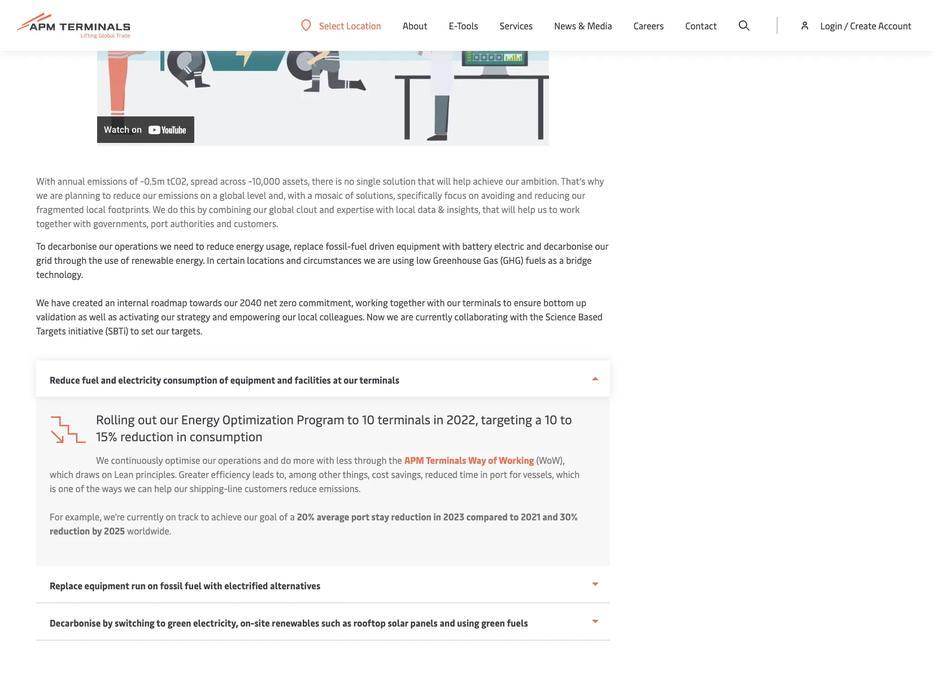 Task type: locate. For each thing, give the bounding box(es) containing it.
targeting
[[481, 411, 533, 428]]

2 vertical spatial equipment
[[85, 579, 129, 592]]

in right time
[[481, 468, 488, 480]]

help left us
[[518, 203, 536, 215]]

0 horizontal spatial we
[[36, 296, 49, 309]]

help down principles.
[[154, 482, 172, 495]]

decarbonise
[[48, 240, 97, 252], [544, 240, 593, 252]]

1 horizontal spatial achieve
[[473, 175, 504, 187]]

and inside we have created an internal roadmap towards our 2040 net zero commitment, working together with our terminals to ensure bottom up validation as well as activating our strategy and empowering our local colleagues. now we are currently collaborating with the science based targets initiative (sbti) to set our targets.
[[213, 310, 228, 323]]

e-tools
[[449, 19, 478, 32]]

will down avoiding
[[502, 203, 516, 215]]

1 vertical spatial operations
[[218, 454, 261, 466]]

reduce up footprints.
[[113, 189, 141, 201]]

local
[[86, 203, 106, 215], [396, 203, 416, 215], [298, 310, 318, 323]]

shipping-
[[190, 482, 228, 495]]

to right program
[[347, 411, 359, 428]]

2 horizontal spatial are
[[401, 310, 414, 323]]

internal
[[117, 296, 149, 309]]

0 vertical spatial consumption
[[163, 374, 217, 386]]

on up ways
[[102, 468, 112, 480]]

we down "with" at the top of page
[[36, 189, 48, 201]]

usage,
[[266, 240, 292, 252]]

to right track
[[201, 510, 209, 523]]

fuel inside replace equipment run on fossil fuel with electrified alternatives dropdown button
[[185, 579, 202, 592]]

avoiding
[[481, 189, 515, 201]]

which up one
[[50, 468, 73, 480]]

operations up efficiency
[[218, 454, 261, 466]]

login
[[821, 19, 843, 32]]

optimization
[[223, 411, 294, 428]]

2 decarbonise from the left
[[544, 240, 593, 252]]

2 vertical spatial by
[[103, 617, 113, 629]]

0 vertical spatial reduction
[[120, 428, 174, 445]]

is inside '(wow), which draws on lean principles. greater efficiency leads to, among other things, cost savings, reduced time in port for vessels, which is one of the ways we can help our shipping-line customers reduce emissions.'
[[50, 482, 56, 495]]

global down across
[[220, 189, 245, 201]]

for
[[50, 510, 63, 523]]

activating
[[119, 310, 159, 323]]

0 horizontal spatial that
[[418, 175, 435, 187]]

& right data
[[438, 203, 445, 215]]

media
[[588, 19, 613, 32]]

2 horizontal spatial reduce
[[290, 482, 317, 495]]

lean
[[114, 468, 134, 480]]

replace
[[50, 579, 83, 592]]

have
[[51, 296, 70, 309]]

1 horizontal spatial which
[[556, 468, 580, 480]]

as inside dropdown button
[[343, 617, 352, 629]]

through
[[54, 254, 87, 266], [354, 454, 387, 466]]

solutions,
[[356, 189, 395, 201]]

equipment up low
[[397, 240, 441, 252]]

for example, we're currently on track to achieve our goal of a
[[50, 510, 297, 523]]

will up focus on the top left of the page
[[437, 175, 451, 187]]

reduce
[[113, 189, 141, 201], [207, 240, 234, 252], [290, 482, 317, 495]]

2 horizontal spatial reduction
[[391, 510, 432, 523]]

a inside rolling out our energy optimization program to 10 terminals in 2022, targeting a 10 to 15% reduction in consumption
[[536, 411, 542, 428]]

of inside '(wow), which draws on lean principles. greater efficiency leads to, among other things, cost savings, reduced time in port for vessels, which is one of the ways we can help our shipping-line customers reduce emissions.'
[[76, 482, 84, 495]]

ensure
[[514, 296, 542, 309]]

in
[[207, 254, 215, 266]]

of down no
[[345, 189, 354, 201]]

0 horizontal spatial using
[[393, 254, 414, 266]]

currently inside reduce fuel and electricity consumption of equipment and facilities at our terminals element
[[127, 510, 164, 523]]

10 up (wow),
[[545, 411, 558, 428]]

1 vertical spatial using
[[457, 617, 480, 629]]

through up 'technology.'
[[54, 254, 87, 266]]

on right the 'run'
[[148, 579, 158, 592]]

port left for in the bottom of the page
[[490, 468, 507, 480]]

electricity,
[[193, 617, 238, 629]]

and down towards
[[213, 310, 228, 323]]

1 vertical spatial through
[[354, 454, 387, 466]]

local inside we have created an internal roadmap towards our 2040 net zero commitment, working together with our terminals to ensure bottom up validation as well as activating our strategy and empowering our local colleagues. now we are currently collaborating with the science based targets initiative (sbti) to set our targets.
[[298, 310, 318, 323]]

consumption up energy
[[163, 374, 217, 386]]

for
[[510, 468, 521, 480]]

location
[[347, 19, 381, 31]]

a up clout
[[308, 189, 312, 201]]

0 vertical spatial using
[[393, 254, 414, 266]]

and down replace
[[286, 254, 301, 266]]

to left the set
[[130, 324, 139, 337]]

2 vertical spatial we
[[96, 454, 109, 466]]

in
[[434, 411, 444, 428], [177, 428, 187, 445], [481, 468, 488, 480], [434, 510, 441, 523]]

zero
[[280, 296, 297, 309]]

reduce fuel and electricity consumption of equipment and facilities at our terminals
[[50, 374, 400, 386]]

0 vertical spatial through
[[54, 254, 87, 266]]

goal
[[260, 510, 277, 523]]

we left can
[[124, 482, 136, 495]]

1 vertical spatial global
[[269, 203, 294, 215]]

by inside 20% average port stay reduction in 2023 compared to 2021 and 30% reduction by 2025
[[92, 524, 102, 537]]

by
[[197, 203, 207, 215], [92, 524, 102, 537], [103, 617, 113, 629]]

0 vertical spatial currently
[[416, 310, 453, 323]]

0 horizontal spatial achieve
[[212, 510, 242, 523]]

on up insights,
[[469, 189, 479, 201]]

together inside we have created an internal roadmap towards our 2040 net zero commitment, working together with our terminals to ensure bottom up validation as well as activating our strategy and empowering our local colleagues. now we are currently collaborating with the science based targets initiative (sbti) to set our targets.
[[390, 296, 425, 309]]

terminals up the apm
[[378, 411, 431, 428]]

0 horizontal spatial green
[[168, 617, 191, 629]]

1 vertical spatial &
[[438, 203, 445, 215]]

other
[[319, 468, 341, 480]]

a
[[213, 189, 218, 201], [308, 189, 312, 201], [559, 254, 564, 266], [536, 411, 542, 428], [290, 510, 295, 523]]

1 vertical spatial do
[[281, 454, 291, 466]]

1 vertical spatial together
[[390, 296, 425, 309]]

an
[[105, 296, 115, 309]]

on inside '(wow), which draws on lean principles. greater efficiency leads to, among other things, cost savings, reduced time in port for vessels, which is one of the ways we can help our shipping-line customers reduce emissions.'
[[102, 468, 112, 480]]

a left bridge
[[559, 254, 564, 266]]

1 vertical spatial achieve
[[212, 510, 242, 523]]

way
[[469, 454, 486, 466]]

operations inside "to decarbonise our operations we need to reduce energy usage, replace fossil-fuel driven equipment with battery electric and decarbonise our grid through the use of renewable energy. in certain locations and circumstances we are using low greenhouse gas (ghg) fuels as a bridge technology."
[[115, 240, 158, 252]]

1 10 from the left
[[362, 411, 375, 428]]

we inside we have created an internal roadmap towards our 2040 net zero commitment, working together with our terminals to ensure bottom up validation as well as activating our strategy and empowering our local colleagues. now we are currently collaborating with the science based targets initiative (sbti) to set our targets.
[[36, 296, 49, 309]]

decarbonise
[[50, 617, 101, 629]]

1 horizontal spatial local
[[298, 310, 318, 323]]

with up other
[[317, 454, 334, 466]]

0 vertical spatial &
[[579, 19, 585, 32]]

1 vertical spatial currently
[[127, 510, 164, 523]]

currently up worldwide.
[[127, 510, 164, 523]]

a inside "to decarbonise our operations we need to reduce energy usage, replace fossil-fuel driven equipment with battery electric and decarbonise our grid through the use of renewable energy. in certain locations and circumstances we are using low greenhouse gas (ghg) fuels as a bridge technology."
[[559, 254, 564, 266]]

we inside with annual emissions of ~0.5m tco2, spread across ~10,000 assets, there is no single solution that will help achieve our ambition. that's why we are planning to reduce our emissions on a global level and, with a mosaic of solutions, specifically focus on avoiding and reducing our fragmented local footprints. we do this by combining our global clout and expertise with local data & insights, that will help us to work together with governments, port authorities and customers.
[[36, 189, 48, 201]]

and right electric
[[527, 240, 542, 252]]

2 horizontal spatial we
[[153, 203, 166, 215]]

0 vertical spatial do
[[168, 203, 178, 215]]

0 horizontal spatial emissions
[[87, 175, 127, 187]]

with up greenhouse
[[443, 240, 460, 252]]

annual
[[58, 175, 85, 187]]

of left ~0.5m at the left top of the page
[[129, 175, 138, 187]]

authorities
[[170, 217, 214, 229]]

using
[[393, 254, 414, 266], [457, 617, 480, 629]]

with
[[36, 175, 55, 187]]

2 vertical spatial fuel
[[185, 579, 202, 592]]

reduce down the among
[[290, 482, 317, 495]]

account
[[879, 19, 912, 32]]

energy
[[236, 240, 264, 252]]

1 horizontal spatial 10
[[545, 411, 558, 428]]

0 horizontal spatial equipment
[[85, 579, 129, 592]]

terminals up 'collaborating'
[[463, 296, 501, 309]]

are up fragmented
[[50, 189, 63, 201]]

renewable
[[132, 254, 174, 266]]

1 horizontal spatial are
[[378, 254, 391, 266]]

0 vertical spatial operations
[[115, 240, 158, 252]]

to right planning
[[102, 189, 111, 201]]

colleagues.
[[320, 310, 365, 323]]

do inside with annual emissions of ~0.5m tco2, spread across ~10,000 assets, there is no single solution that will help achieve our ambition. that's why we are planning to reduce our emissions on a global level and, with a mosaic of solutions, specifically focus on avoiding and reducing our fragmented local footprints. we do this by combining our global clout and expertise with local data & insights, that will help us to work together with governments, port authorities and customers.
[[168, 203, 178, 215]]

one
[[58, 482, 73, 495]]

local down planning
[[86, 203, 106, 215]]

operations up renewable
[[115, 240, 158, 252]]

equipment inside replace equipment run on fossil fuel with electrified alternatives dropdown button
[[85, 579, 129, 592]]

1 vertical spatial emissions
[[158, 189, 198, 201]]

to right need
[[196, 240, 204, 252]]

we continuously optimise our operations and do more with less through the apm terminals way of working
[[96, 454, 534, 466]]

decarbonise up 'technology.'
[[48, 240, 97, 252]]

0 vertical spatial we
[[153, 203, 166, 215]]

1 vertical spatial consumption
[[190, 428, 263, 445]]

by right this
[[197, 203, 207, 215]]

emissions down "tco2," on the left of the page
[[158, 189, 198, 201]]

1 horizontal spatial we
[[96, 454, 109, 466]]

we up draws
[[96, 454, 109, 466]]

2 green from the left
[[482, 617, 505, 629]]

consumption inside rolling out our energy optimization program to 10 terminals in 2022, targeting a 10 to 15% reduction in consumption
[[190, 428, 263, 445]]

& inside news & media popup button
[[579, 19, 585, 32]]

1 vertical spatial will
[[502, 203, 516, 215]]

the left use
[[89, 254, 102, 266]]

we left this
[[153, 203, 166, 215]]

1 vertical spatial terminals
[[360, 374, 400, 386]]

equipment inside reduce fuel and electricity consumption of equipment and facilities at our terminals dropdown button
[[230, 374, 275, 386]]

with down fragmented
[[73, 217, 91, 229]]

as down an
[[108, 310, 117, 323]]

a right targeting
[[536, 411, 542, 428]]

need
[[174, 240, 194, 252]]

0 vertical spatial achieve
[[473, 175, 504, 187]]

(ghg)
[[501, 254, 524, 266]]

fuel right fossil
[[185, 579, 202, 592]]

by inside with annual emissions of ~0.5m tco2, spread across ~10,000 assets, there is no single solution that will help achieve our ambition. that's why we are planning to reduce our emissions on a global level and, with a mosaic of solutions, specifically focus on avoiding and reducing our fragmented local footprints. we do this by combining our global clout and expertise with local data & insights, that will help us to work together with governments, port authorities and customers.
[[197, 203, 207, 215]]

0 vertical spatial is
[[336, 175, 342, 187]]

1 vertical spatial equipment
[[230, 374, 275, 386]]

0 vertical spatial terminals
[[463, 296, 501, 309]]

with inside "to decarbonise our operations we need to reduce energy usage, replace fossil-fuel driven equipment with battery electric and decarbonise our grid through the use of renewable energy. in certain locations and circumstances we are using low greenhouse gas (ghg) fuels as a bridge technology."
[[443, 240, 460, 252]]

of right one
[[76, 482, 84, 495]]

run
[[131, 579, 146, 592]]

terminals
[[463, 296, 501, 309], [360, 374, 400, 386], [378, 411, 431, 428]]

electrified
[[224, 579, 268, 592]]

2 vertical spatial are
[[401, 310, 414, 323]]

rolling
[[96, 411, 135, 428]]

validation
[[36, 310, 76, 323]]

help
[[453, 175, 471, 187], [518, 203, 536, 215], [154, 482, 172, 495]]

0 vertical spatial global
[[220, 189, 245, 201]]

services
[[500, 19, 533, 32]]

we left have
[[36, 296, 49, 309]]

1 horizontal spatial port
[[351, 510, 370, 523]]

us
[[538, 203, 547, 215]]

fuel left driven
[[351, 240, 367, 252]]

and down combining
[[217, 217, 232, 229]]

port inside 20% average port stay reduction in 2023 compared to 2021 and 30% reduction by 2025
[[351, 510, 370, 523]]

single
[[357, 175, 381, 187]]

with left electrified
[[204, 579, 222, 592]]

with down solutions,
[[376, 203, 394, 215]]

0 vertical spatial together
[[36, 217, 71, 229]]

as left bridge
[[548, 254, 557, 266]]

1 horizontal spatial that
[[483, 203, 500, 215]]

fuels inside "to decarbonise our operations we need to reduce energy usage, replace fossil-fuel driven equipment with battery electric and decarbonise our grid through the use of renewable energy. in certain locations and circumstances we are using low greenhouse gas (ghg) fuels as a bridge technology."
[[526, 254, 546, 266]]

0 vertical spatial fuels
[[526, 254, 546, 266]]

0 horizontal spatial through
[[54, 254, 87, 266]]

by inside dropdown button
[[103, 617, 113, 629]]

are down driven
[[378, 254, 391, 266]]

do inside reduce fuel and electricity consumption of equipment and facilities at our terminals element
[[281, 454, 291, 466]]

1 vertical spatial reduce
[[207, 240, 234, 252]]

1 horizontal spatial together
[[390, 296, 425, 309]]

panels
[[411, 617, 438, 629]]

energy.
[[176, 254, 205, 266]]

0 vertical spatial port
[[151, 217, 168, 229]]

1 vertical spatial help
[[518, 203, 536, 215]]

equipment left the 'run'
[[85, 579, 129, 592]]

0 horizontal spatial do
[[168, 203, 178, 215]]

0 horizontal spatial are
[[50, 189, 63, 201]]

which down (wow),
[[556, 468, 580, 480]]

0 vertical spatial equipment
[[397, 240, 441, 252]]

2 vertical spatial help
[[154, 482, 172, 495]]

10
[[362, 411, 375, 428], [545, 411, 558, 428]]

emissions
[[87, 175, 127, 187], [158, 189, 198, 201]]

help up focus on the top left of the page
[[453, 175, 471, 187]]

and up leads
[[264, 454, 279, 466]]

emissions up planning
[[87, 175, 127, 187]]

2 vertical spatial port
[[351, 510, 370, 523]]

roadmap
[[151, 296, 187, 309]]

to left ensure
[[503, 296, 512, 309]]

1 vertical spatial fuel
[[82, 374, 99, 386]]

0 horizontal spatial reduction
[[50, 524, 90, 537]]

2 vertical spatial terminals
[[378, 411, 431, 428]]

apm terminals way of working link
[[405, 454, 534, 466]]

we
[[36, 189, 48, 201], [160, 240, 172, 252], [364, 254, 376, 266], [387, 310, 399, 323], [124, 482, 136, 495]]

spread
[[191, 175, 218, 187]]

to right switching
[[156, 617, 166, 629]]

of right way
[[488, 454, 497, 466]]

together down fragmented
[[36, 217, 71, 229]]

to
[[36, 240, 46, 252]]

1 horizontal spatial reduce
[[207, 240, 234, 252]]

reduction down example,
[[50, 524, 90, 537]]

the down draws
[[86, 482, 100, 495]]

login / create account link
[[800, 0, 912, 51]]

of up energy
[[219, 374, 228, 386]]

are right now
[[401, 310, 414, 323]]

1 horizontal spatial currently
[[416, 310, 453, 323]]

renewables
[[272, 617, 320, 629]]

1 horizontal spatial through
[[354, 454, 387, 466]]

using right panels
[[457, 617, 480, 629]]

as right such
[[343, 617, 352, 629]]

with inside reduce fuel and electricity consumption of equipment and facilities at our terminals element
[[317, 454, 334, 466]]

to left 2021
[[510, 510, 519, 523]]

we inside reduce fuel and electricity consumption of equipment and facilities at our terminals element
[[96, 454, 109, 466]]

0 horizontal spatial decarbonise
[[48, 240, 97, 252]]

1 vertical spatial fuels
[[507, 617, 528, 629]]

0 horizontal spatial port
[[151, 217, 168, 229]]

as inside "to decarbonise our operations we need to reduce energy usage, replace fossil-fuel driven equipment with battery electric and decarbonise our grid through the use of renewable energy. in certain locations and circumstances we are using low greenhouse gas (ghg) fuels as a bridge technology."
[[548, 254, 557, 266]]

1 horizontal spatial operations
[[218, 454, 261, 466]]

terminals right at
[[360, 374, 400, 386]]

operations inside reduce fuel and electricity consumption of equipment and facilities at our terminals element
[[218, 454, 261, 466]]

optimise
[[165, 454, 200, 466]]

0 horizontal spatial reduce
[[113, 189, 141, 201]]

the down ensure
[[530, 310, 544, 323]]

1 vertical spatial we
[[36, 296, 49, 309]]

of right goal
[[279, 510, 288, 523]]

in left 2023
[[434, 510, 441, 523]]

that down avoiding
[[483, 203, 500, 215]]

currently left 'collaborating'
[[416, 310, 453, 323]]

and down ambition. on the right of page
[[517, 189, 533, 201]]

2 horizontal spatial local
[[396, 203, 416, 215]]

1 horizontal spatial equipment
[[230, 374, 275, 386]]

to inside 20% average port stay reduction in 2023 compared to 2021 and 30% reduction by 2025
[[510, 510, 519, 523]]

and
[[517, 189, 533, 201], [319, 203, 335, 215], [217, 217, 232, 229], [527, 240, 542, 252], [286, 254, 301, 266], [213, 310, 228, 323], [101, 374, 116, 386], [277, 374, 293, 386], [264, 454, 279, 466], [543, 510, 558, 523], [440, 617, 455, 629]]

reduction right stay
[[391, 510, 432, 523]]

1 horizontal spatial is
[[336, 175, 342, 187]]

currently
[[416, 310, 453, 323], [127, 510, 164, 523]]

in inside '(wow), which draws on lean principles. greater efficiency leads to, among other things, cost savings, reduced time in port for vessels, which is one of the ways we can help our shipping-line customers reduce emissions.'
[[481, 468, 488, 480]]

0 horizontal spatial operations
[[115, 240, 158, 252]]

which
[[50, 468, 73, 480], [556, 468, 580, 480]]

to
[[102, 189, 111, 201], [549, 203, 558, 215], [196, 240, 204, 252], [503, 296, 512, 309], [130, 324, 139, 337], [347, 411, 359, 428], [560, 411, 572, 428], [201, 510, 209, 523], [510, 510, 519, 523], [156, 617, 166, 629]]

1 vertical spatial is
[[50, 482, 56, 495]]

decarbonise by switching to green electricity, on-site renewables such as rooftop solar panels and using green fuels
[[50, 617, 528, 629]]

of right use
[[121, 254, 129, 266]]

1 vertical spatial are
[[378, 254, 391, 266]]

is left no
[[336, 175, 342, 187]]

1 vertical spatial port
[[490, 468, 507, 480]]

2 horizontal spatial by
[[197, 203, 207, 215]]

our
[[506, 175, 519, 187], [143, 189, 156, 201], [572, 189, 586, 201], [253, 203, 267, 215], [99, 240, 112, 252], [595, 240, 609, 252], [224, 296, 238, 309], [447, 296, 461, 309], [161, 310, 175, 323], [282, 310, 296, 323], [156, 324, 169, 337], [344, 374, 358, 386], [160, 411, 178, 428], [203, 454, 216, 466], [174, 482, 188, 495], [244, 510, 258, 523]]

decarbonise up bridge
[[544, 240, 593, 252]]

insights,
[[447, 203, 481, 215]]

2021
[[521, 510, 541, 523]]

achieve inside reduce fuel and electricity consumption of equipment and facilities at our terminals element
[[212, 510, 242, 523]]

1 horizontal spatial by
[[103, 617, 113, 629]]

news
[[555, 19, 577, 32]]

0 vertical spatial fuel
[[351, 240, 367, 252]]

consumption
[[163, 374, 217, 386], [190, 428, 263, 445]]

our inside rolling out our energy optimization program to 10 terminals in 2022, targeting a 10 to 15% reduction in consumption
[[160, 411, 178, 428]]

0 horizontal spatial 10
[[362, 411, 375, 428]]

port inside with annual emissions of ~0.5m tco2, spread across ~10,000 assets, there is no single solution that will help achieve our ambition. that's why we are planning to reduce our emissions on a global level and, with a mosaic of solutions, specifically focus on avoiding and reducing our fragmented local footprints. we do this by combining our global clout and expertise with local data & insights, that will help us to work together with governments, port authorities and customers.
[[151, 217, 168, 229]]

1 horizontal spatial fuel
[[185, 579, 202, 592]]

fuel right reduce
[[82, 374, 99, 386]]

2 horizontal spatial fuel
[[351, 240, 367, 252]]

help inside '(wow), which draws on lean principles. greater efficiency leads to, among other things, cost savings, reduced time in port for vessels, which is one of the ways we can help our shipping-line customers reduce emissions.'
[[154, 482, 172, 495]]

2 vertical spatial reduction
[[50, 524, 90, 537]]

do up the to,
[[281, 454, 291, 466]]

is inside with annual emissions of ~0.5m tco2, spread across ~10,000 assets, there is no single solution that will help achieve our ambition. that's why we are planning to reduce our emissions on a global level and, with a mosaic of solutions, specifically focus on avoiding and reducing our fragmented local footprints. we do this by combining our global clout and expertise with local data & insights, that will help us to work together with governments, port authorities and customers.
[[336, 175, 342, 187]]

global down and,
[[269, 203, 294, 215]]

~0.5m
[[140, 175, 165, 187]]

technology.
[[36, 268, 83, 280]]

gas
[[484, 254, 498, 266]]

contact button
[[686, 0, 717, 51]]

with down assets,
[[288, 189, 306, 201]]

0 horizontal spatial currently
[[127, 510, 164, 523]]

and inside 20% average port stay reduction in 2023 compared to 2021 and 30% reduction by 2025
[[543, 510, 558, 523]]

1 horizontal spatial green
[[482, 617, 505, 629]]

1 horizontal spatial using
[[457, 617, 480, 629]]



Task type: vqa. For each thing, say whether or not it's contained in the screenshot.
equipment to the right
yes



Task type: describe. For each thing, give the bounding box(es) containing it.
that's
[[561, 175, 586, 187]]

tools
[[457, 19, 478, 32]]

governments,
[[93, 217, 149, 229]]

cost
[[372, 468, 389, 480]]

ambition.
[[521, 175, 559, 187]]

no
[[344, 175, 355, 187]]

1 horizontal spatial will
[[502, 203, 516, 215]]

1 which from the left
[[50, 468, 73, 480]]

we inside we have created an internal roadmap towards our 2040 net zero commitment, working together with our terminals to ensure bottom up validation as well as activating our strategy and empowering our local colleagues. now we are currently collaborating with the science based targets initiative (sbti) to set our targets.
[[387, 310, 399, 323]]

mosaic
[[315, 189, 343, 201]]

and right panels
[[440, 617, 455, 629]]

careers
[[634, 19, 664, 32]]

energy
[[181, 411, 220, 428]]

example,
[[65, 510, 102, 523]]

rooftop
[[354, 617, 386, 629]]

0 vertical spatial that
[[418, 175, 435, 187]]

and,
[[269, 189, 286, 201]]

20% average port stay reduction in 2023 compared to 2021 and 30% reduction by 2025
[[50, 510, 578, 537]]

can
[[138, 482, 152, 495]]

terminals
[[426, 454, 467, 466]]

we for have
[[36, 296, 49, 309]]

we inside '(wow), which draws on lean principles. greater efficiency leads to, among other things, cost savings, reduced time in port for vessels, which is one of the ways we can help our shipping-line customers reduce emissions.'
[[124, 482, 136, 495]]

science
[[546, 310, 576, 323]]

set
[[141, 324, 154, 337]]

we left need
[[160, 240, 172, 252]]

0 horizontal spatial global
[[220, 189, 245, 201]]

fuel inside reduce fuel and electricity consumption of equipment and facilities at our terminals dropdown button
[[82, 374, 99, 386]]

reduce fuel and electricity consumption of equipment and facilities at our terminals element
[[36, 397, 610, 566]]

2023
[[443, 510, 465, 523]]

draws
[[76, 468, 100, 480]]

there
[[312, 175, 334, 187]]

of inside reduce fuel and electricity consumption of equipment and facilities at our terminals dropdown button
[[219, 374, 228, 386]]

2040
[[240, 296, 262, 309]]

reduce inside '(wow), which draws on lean principles. greater efficiency leads to, among other things, cost savings, reduced time in port for vessels, which is one of the ways we can help our shipping-line customers reduce emissions.'
[[290, 482, 317, 495]]

reduce inside "to decarbonise our operations we need to reduce energy usage, replace fossil-fuel driven equipment with battery electric and decarbonise our grid through the use of renewable energy. in certain locations and circumstances we are using low greenhouse gas (ghg) fuels as a bridge technology."
[[207, 240, 234, 252]]

we for continuously
[[96, 454, 109, 466]]

1 decarbonise from the left
[[48, 240, 97, 252]]

1 horizontal spatial emissions
[[158, 189, 198, 201]]

to,
[[276, 468, 287, 480]]

less
[[337, 454, 352, 466]]

select location
[[319, 19, 381, 31]]

terminals inside reduce fuel and electricity consumption of equipment and facilities at our terminals dropdown button
[[360, 374, 400, 386]]

expertise
[[337, 203, 374, 215]]

program
[[297, 411, 345, 428]]

and left electricity
[[101, 374, 116, 386]]

1 horizontal spatial help
[[453, 175, 471, 187]]

e-tools button
[[449, 0, 478, 51]]

of inside "to decarbonise our operations we need to reduce energy usage, replace fossil-fuel driven equipment with battery electric and decarbonise our grid through the use of renewable energy. in certain locations and circumstances we are using low greenhouse gas (ghg) fuels as a bridge technology."
[[121, 254, 129, 266]]

2 horizontal spatial help
[[518, 203, 536, 215]]

we inside with annual emissions of ~0.5m tco2, spread across ~10,000 assets, there is no single solution that will help achieve our ambition. that's why we are planning to reduce our emissions on a global level and, with a mosaic of solutions, specifically focus on avoiding and reducing our fragmented local footprints. we do this by combining our global clout and expertise with local data & insights, that will help us to work together with governments, port authorities and customers.
[[153, 203, 166, 215]]

well
[[89, 310, 106, 323]]

fossil-
[[326, 240, 351, 252]]

apm
[[405, 454, 424, 466]]

clout
[[297, 203, 317, 215]]

on down spread
[[200, 189, 211, 201]]

with down low
[[427, 296, 445, 309]]

0 vertical spatial emissions
[[87, 175, 127, 187]]

alternatives
[[270, 579, 321, 592]]

strategy
[[177, 310, 210, 323]]

stay
[[372, 510, 389, 523]]

currently inside we have created an internal roadmap towards our 2040 net zero commitment, working together with our terminals to ensure bottom up validation as well as activating our strategy and empowering our local colleagues. now we are currently collaborating with the science based targets initiative (sbti) to set our targets.
[[416, 310, 453, 323]]

e-
[[449, 19, 457, 32]]

targets
[[36, 324, 66, 337]]

1 vertical spatial that
[[483, 203, 500, 215]]

2025
[[104, 524, 125, 537]]

things,
[[343, 468, 370, 480]]

the inside '(wow), which draws on lean principles. greater efficiency leads to, among other things, cost savings, reduced time in port for vessels, which is one of the ways we can help our shipping-line customers reduce emissions.'
[[86, 482, 100, 495]]

create
[[851, 19, 877, 32]]

on-
[[240, 617, 255, 629]]

30%
[[560, 510, 578, 523]]

assets,
[[282, 175, 310, 187]]

fuels inside dropdown button
[[507, 617, 528, 629]]

equipment inside "to decarbonise our operations we need to reduce energy usage, replace fossil-fuel driven equipment with battery electric and decarbonise our grid through the use of renewable energy. in certain locations and circumstances we are using low greenhouse gas (ghg) fuels as a bridge technology."
[[397, 240, 441, 252]]

initiative
[[68, 324, 103, 337]]

among
[[289, 468, 317, 480]]

as up initiative
[[78, 310, 87, 323]]

are inside "to decarbonise our operations we need to reduce energy usage, replace fossil-fuel driven equipment with battery electric and decarbonise our grid through the use of renewable energy. in certain locations and circumstances we are using low greenhouse gas (ghg) fuels as a bridge technology."
[[378, 254, 391, 266]]

the up savings,
[[389, 454, 402, 466]]

the inside "to decarbonise our operations we need to reduce energy usage, replace fossil-fuel driven equipment with battery electric and decarbonise our grid through the use of renewable energy. in certain locations and circumstances we are using low greenhouse gas (ghg) fuels as a bridge technology."
[[89, 254, 102, 266]]

optimise image
[[50, 411, 88, 449]]

are inside we have created an internal roadmap towards our 2040 net zero commitment, working together with our terminals to ensure bottom up validation as well as activating our strategy and empowering our local colleagues. now we are currently collaborating with the science based targets initiative (sbti) to set our targets.
[[401, 310, 414, 323]]

replace equipment run on fossil fuel with electrified alternatives
[[50, 579, 321, 592]]

in up optimise
[[177, 428, 187, 445]]

about
[[403, 19, 428, 32]]

now
[[367, 310, 385, 323]]

together inside with annual emissions of ~0.5m tco2, spread across ~10,000 assets, there is no single solution that will help achieve our ambition. that's why we are planning to reduce our emissions on a global level and, with a mosaic of solutions, specifically focus on avoiding and reducing our fragmented local footprints. we do this by combining our global clout and expertise with local data & insights, that will help us to work together with governments, port authorities and customers.
[[36, 217, 71, 229]]

electricity
[[118, 374, 161, 386]]

reduce fuel and electricity consumption of equipment and facilities at our terminals button
[[36, 361, 610, 397]]

select
[[319, 19, 344, 31]]

fuel inside "to decarbonise our operations we need to reduce energy usage, replace fossil-fuel driven equipment with battery electric and decarbonise our grid through the use of renewable energy. in certain locations and circumstances we are using low greenhouse gas (ghg) fuels as a bridge technology."
[[351, 240, 367, 252]]

on inside dropdown button
[[148, 579, 158, 592]]

to inside "to decarbonise our operations we need to reduce energy usage, replace fossil-fuel driven equipment with battery electric and decarbonise our grid through the use of renewable energy. in certain locations and circumstances we are using low greenhouse gas (ghg) fuels as a bridge technology."
[[196, 240, 204, 252]]

bottom
[[544, 296, 574, 309]]

1 vertical spatial reduction
[[391, 510, 432, 523]]

contact
[[686, 19, 717, 32]]

we're
[[104, 510, 125, 523]]

using inside "to decarbonise our operations we need to reduce energy usage, replace fossil-fuel driven equipment with battery electric and decarbonise our grid through the use of renewable energy. in certain locations and circumstances we are using low greenhouse gas (ghg) fuels as a bridge technology."
[[393, 254, 414, 266]]

our inside dropdown button
[[344, 374, 358, 386]]

out
[[138, 411, 157, 428]]

terminals inside rolling out our energy optimization program to 10 terminals in 2022, targeting a 10 to 15% reduction in consumption
[[378, 411, 431, 428]]

1 green from the left
[[168, 617, 191, 629]]

and down mosaic
[[319, 203, 335, 215]]

tco2,
[[167, 175, 188, 187]]

achieve inside with annual emissions of ~0.5m tco2, spread across ~10,000 assets, there is no single solution that will help achieve our ambition. that's why we are planning to reduce our emissions on a global level and, with a mosaic of solutions, specifically focus on avoiding and reducing our fragmented local footprints. we do this by combining our global clout and expertise with local data & insights, that will help us to work together with governments, port authorities and customers.
[[473, 175, 504, 187]]

leads
[[253, 468, 274, 480]]

specifically
[[398, 189, 442, 201]]

through inside reduce fuel and electricity consumption of equipment and facilities at our terminals element
[[354, 454, 387, 466]]

data
[[418, 203, 436, 215]]

principles.
[[136, 468, 177, 480]]

switching
[[115, 617, 155, 629]]

are inside with annual emissions of ~0.5m tco2, spread across ~10,000 assets, there is no single solution that will help achieve our ambition. that's why we are planning to reduce our emissions on a global level and, with a mosaic of solutions, specifically focus on avoiding and reducing our fragmented local footprints. we do this by combining our global clout and expertise with local data & insights, that will help us to work together with governments, port authorities and customers.
[[50, 189, 63, 201]]

savings,
[[391, 468, 423, 480]]

reduce inside with annual emissions of ~0.5m tco2, spread across ~10,000 assets, there is no single solution that will help achieve our ambition. that's why we are planning to reduce our emissions on a global level and, with a mosaic of solutions, specifically focus on avoiding and reducing our fragmented local footprints. we do this by combining our global clout and expertise with local data & insights, that will help us to work together with governments, port authorities and customers.
[[113, 189, 141, 201]]

more
[[293, 454, 315, 466]]

fragmented
[[36, 203, 84, 215]]

and left facilities at the bottom left of page
[[277, 374, 293, 386]]

to inside dropdown button
[[156, 617, 166, 629]]

across
[[220, 175, 246, 187]]

15%
[[96, 428, 117, 445]]

circumstances
[[304, 254, 362, 266]]

0 horizontal spatial local
[[86, 203, 106, 215]]

our inside '(wow), which draws on lean principles. greater efficiency leads to, among other things, cost savings, reduced time in port for vessels, which is one of the ways we can help our shipping-line customers reduce emissions.'
[[174, 482, 188, 495]]

certain
[[217, 254, 245, 266]]

with inside dropdown button
[[204, 579, 222, 592]]

news & media button
[[555, 0, 613, 51]]

using inside dropdown button
[[457, 617, 480, 629]]

time
[[460, 468, 478, 480]]

created
[[72, 296, 103, 309]]

targets.
[[171, 324, 203, 337]]

use
[[104, 254, 118, 266]]

greater
[[179, 468, 209, 480]]

consumption inside dropdown button
[[163, 374, 217, 386]]

level
[[247, 189, 266, 201]]

(wow),
[[537, 454, 565, 466]]

electric
[[494, 240, 525, 252]]

low
[[417, 254, 431, 266]]

reducing
[[535, 189, 570, 201]]

we down driven
[[364, 254, 376, 266]]

we have created an internal roadmap towards our 2040 net zero commitment, working together with our terminals to ensure bottom up validation as well as activating our strategy and empowering our local colleagues. now we are currently collaborating with the science based targets initiative (sbti) to set our targets.
[[36, 296, 603, 337]]

empowering
[[230, 310, 280, 323]]

compared
[[467, 510, 508, 523]]

such
[[322, 617, 341, 629]]

services button
[[500, 0, 533, 51]]

customers.
[[234, 217, 279, 229]]

average
[[317, 510, 349, 523]]

towards
[[189, 296, 222, 309]]

news & media
[[555, 19, 613, 32]]

in left 2022,
[[434, 411, 444, 428]]

the inside we have created an internal roadmap towards our 2040 net zero commitment, working together with our terminals to ensure bottom up validation as well as activating our strategy and empowering our local colleagues. now we are currently collaborating with the science based targets initiative (sbti) to set our targets.
[[530, 310, 544, 323]]

/
[[845, 19, 849, 32]]

on left track
[[166, 510, 176, 523]]

in inside 20% average port stay reduction in 2023 compared to 2021 and 30% reduction by 2025
[[434, 510, 441, 523]]

0 horizontal spatial will
[[437, 175, 451, 187]]

& inside with annual emissions of ~0.5m tco2, spread across ~10,000 assets, there is no single solution that will help achieve our ambition. that's why we are planning to reduce our emissions on a global level and, with a mosaic of solutions, specifically focus on avoiding and reducing our fragmented local footprints. we do this by combining our global clout and expertise with local data & insights, that will help us to work together with governments, port authorities and customers.
[[438, 203, 445, 215]]

to right us
[[549, 203, 558, 215]]

reduction inside rolling out our energy optimization program to 10 terminals in 2022, targeting a 10 to 15% reduction in consumption
[[120, 428, 174, 445]]

through inside "to decarbonise our operations we need to reduce energy usage, replace fossil-fuel driven equipment with battery electric and decarbonise our grid through the use of renewable energy. in certain locations and circumstances we are using low greenhouse gas (ghg) fuels as a bridge technology."
[[54, 254, 87, 266]]

terminals inside we have created an internal roadmap towards our 2040 net zero commitment, working together with our terminals to ensure bottom up validation as well as activating our strategy and empowering our local colleagues. now we are currently collaborating with the science based targets initiative (sbti) to set our targets.
[[463, 296, 501, 309]]

a left 20%
[[290, 510, 295, 523]]

port inside '(wow), which draws on lean principles. greater efficiency leads to, among other things, cost savings, reduced time in port for vessels, which is one of the ways we can help our shipping-line customers reduce emissions.'
[[490, 468, 507, 480]]

a down spread
[[213, 189, 218, 201]]

with down ensure
[[510, 310, 528, 323]]

to up (wow),
[[560, 411, 572, 428]]

2 10 from the left
[[545, 411, 558, 428]]

2 which from the left
[[556, 468, 580, 480]]

rolling out our energy optimization program to 10 terminals in 2022, targeting a 10 to 15% reduction in consumption
[[96, 411, 572, 445]]



